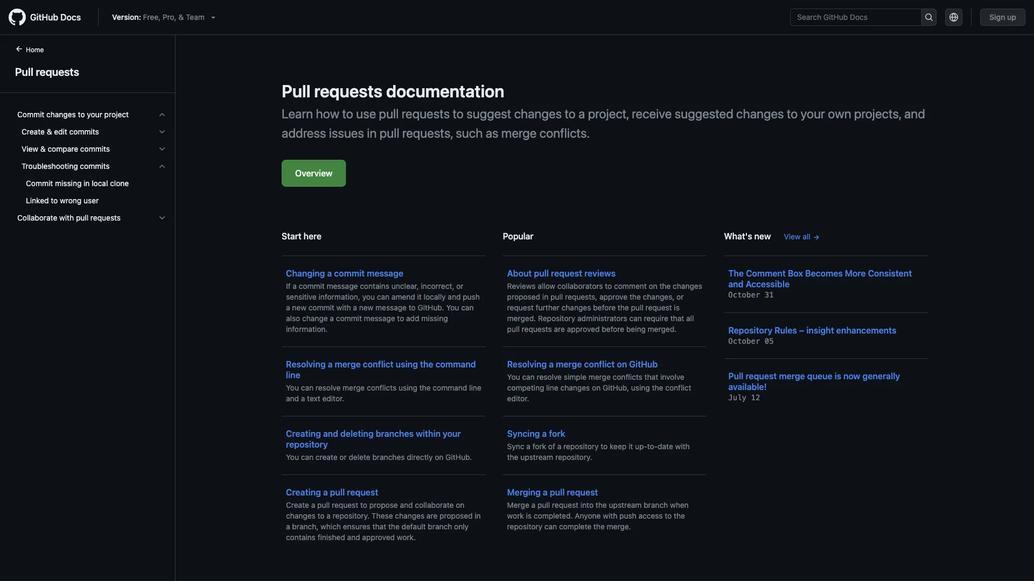 Task type: vqa. For each thing, say whether or not it's contained in the screenshot.


Task type: locate. For each thing, give the bounding box(es) containing it.
1 horizontal spatial proposed
[[507, 293, 540, 302]]

the inside creating a pull request create a pull request to propose and collaborate on changes to a repository. these changes are proposed in a branch, which ensures that the default branch only contains finished and approved work.
[[388, 523, 400, 532]]

1 horizontal spatial repository.
[[555, 453, 592, 462]]

1 horizontal spatial repository
[[728, 325, 773, 336]]

with down the wrong
[[59, 214, 74, 222]]

0 horizontal spatial pull
[[15, 65, 33, 78]]

sc 9kayk9 0 image
[[158, 128, 166, 136], [158, 145, 166, 154], [158, 214, 166, 222]]

upstream inside merging a pull request merge a pull request into the upstream branch when work is completed. anyone with push access to the repository can complete the merge.
[[609, 501, 642, 510]]

completed.
[[534, 512, 573, 521]]

using right github,
[[631, 384, 650, 393]]

1 vertical spatial push
[[619, 512, 637, 521]]

or inside changing a commit message if a commit message contains unclear, incorrect, or sensitive information, you can amend it locally and push a new commit with a new message to github. you can also change a commit message to add missing information.
[[456, 282, 464, 291]]

1 vertical spatial it
[[629, 442, 633, 451]]

new down "you"
[[359, 304, 373, 312]]

commit up create & edit commits
[[17, 110, 44, 119]]

start
[[282, 231, 301, 242]]

request
[[551, 269, 582, 279], [507, 304, 534, 312], [646, 304, 672, 312], [746, 371, 777, 382], [347, 488, 378, 498], [567, 488, 598, 498], [332, 501, 358, 510], [552, 501, 579, 510]]

allow
[[538, 282, 555, 291]]

with inside dropdown button
[[59, 214, 74, 222]]

up
[[1007, 13, 1016, 22]]

and down "the"
[[728, 279, 744, 290]]

pull request merge queue is now generally available! july 12
[[728, 371, 900, 403]]

on up changes,
[[649, 282, 657, 291]]

clone
[[110, 179, 129, 188]]

1 horizontal spatial conflicts
[[613, 373, 643, 382]]

that down the these
[[373, 523, 386, 532]]

github down the being
[[629, 360, 658, 370]]

1 vertical spatial sc 9kayk9 0 image
[[158, 145, 166, 154]]

changes inside resolving a merge conflict on github you can resolve simple merge conflicts that involve competing line changes on github, using the conflict editor.
[[560, 384, 590, 393]]

1 horizontal spatial resolve
[[537, 373, 562, 382]]

2 commit changes to your project element from the top
[[9, 123, 175, 210]]

1 vertical spatial resolve
[[316, 384, 341, 393]]

0 vertical spatial is
[[674, 304, 680, 312]]

new right what's
[[754, 231, 771, 242]]

edit
[[54, 127, 67, 136]]

0 vertical spatial fork
[[549, 429, 565, 439]]

0 vertical spatial resolve
[[537, 373, 562, 382]]

1 horizontal spatial it
[[629, 442, 633, 451]]

branch,
[[292, 523, 319, 532]]

july
[[728, 394, 747, 403]]

commit changes to your project element
[[9, 106, 175, 210], [9, 123, 175, 210]]

pull up available!
[[728, 371, 743, 382]]

with inside merging a pull request merge a pull request into the upstream branch when work is completed. anyone with push access to the repository can complete the merge.
[[603, 512, 617, 521]]

resolving inside resolving a merge conflict on github you can resolve simple merge conflicts that involve competing line changes on github, using the conflict editor.
[[507, 360, 547, 370]]

or
[[456, 282, 464, 291], [677, 293, 684, 302], [340, 453, 347, 462]]

1 horizontal spatial your
[[443, 429, 461, 439]]

are down further
[[554, 325, 565, 334]]

such
[[456, 125, 483, 141]]

creating for pull
[[286, 488, 321, 498]]

push up merge.
[[619, 512, 637, 521]]

missing inside commit missing in local clone link
[[55, 179, 82, 188]]

repository
[[538, 314, 575, 323], [728, 325, 773, 336]]

0 vertical spatial pull
[[15, 65, 33, 78]]

1 sc 9kayk9 0 image from the top
[[158, 128, 166, 136]]

message down amend
[[375, 304, 407, 312]]

and right projects,
[[904, 106, 925, 121]]

fork left "of"
[[533, 442, 546, 451]]

1 horizontal spatial upstream
[[609, 501, 642, 510]]

and inside the comment box becomes more consistent and accessible october 31
[[728, 279, 744, 290]]

and inside resolving a merge conflict using the command line you can resolve merge conflicts using the command line and a text editor.
[[286, 395, 299, 403]]

1 october from the top
[[728, 291, 760, 300]]

version:
[[112, 13, 141, 22]]

approved inside the about pull request reviews reviews allow collaborators to comment on the changes proposed in pull requests, approve the changes, or request further changes before the pull request is merged. repository administrators can require that all pull requests are approved before being merged.
[[567, 325, 600, 334]]

accessible
[[746, 279, 790, 290]]

2 editor. from the left
[[507, 395, 529, 403]]

date
[[658, 442, 673, 451]]

github.
[[418, 304, 444, 312], [446, 453, 472, 462]]

resolving down information.
[[286, 360, 326, 370]]

or inside creating and deleting branches within your repository you can create or delete branches directly on github.
[[340, 453, 347, 462]]

to left add
[[397, 314, 404, 323]]

1 vertical spatial proposed
[[440, 512, 473, 521]]

sc 9kayk9 0 image inside collaborate with pull requests dropdown button
[[158, 214, 166, 222]]

commit up linked
[[26, 179, 53, 188]]

0 vertical spatial branch
[[644, 501, 668, 510]]

pull inside pull requests documentation learn how to use pull requests to suggest changes to a project, receive suggested changes to your own projects, and address issues in pull requests, such as merge conflicts.
[[282, 81, 310, 101]]

0 vertical spatial creating
[[286, 429, 321, 439]]

1 editor. from the left
[[322, 395, 344, 403]]

0 vertical spatial sc 9kayk9 0 image
[[158, 110, 166, 119]]

propose
[[369, 501, 398, 510]]

issues
[[329, 125, 364, 141]]

commits for create & edit commits
[[69, 127, 99, 136]]

your right within
[[443, 429, 461, 439]]

your inside dropdown button
[[87, 110, 102, 119]]

you
[[446, 304, 459, 312], [507, 373, 520, 382], [286, 384, 299, 393], [286, 453, 299, 462]]

pull inside dropdown button
[[76, 214, 88, 222]]

& right pro, on the top
[[178, 13, 184, 22]]

push inside changing a commit message if a commit message contains unclear, incorrect, or sensitive information, you can amend it locally and push a new commit with a new message to github. you can also change a commit message to add missing information.
[[463, 293, 480, 302]]

on right directly
[[435, 453, 444, 462]]

new
[[754, 231, 771, 242], [292, 304, 306, 312], [359, 304, 373, 312]]

to inside the about pull request reviews reviews allow collaborators to comment on the changes proposed in pull requests, approve the changes, or request further changes before the pull request is merged. repository administrators can require that all pull requests are approved before being merged.
[[605, 282, 612, 291]]

own
[[828, 106, 851, 121]]

commit up information,
[[334, 269, 365, 279]]

contains up "you"
[[360, 282, 389, 291]]

view inside dropdown button
[[22, 145, 38, 154]]

0 horizontal spatial repository
[[286, 440, 328, 450]]

0 horizontal spatial repository
[[538, 314, 575, 323]]

1 vertical spatial are
[[427, 512, 438, 521]]

insight
[[807, 325, 834, 336]]

commit inside dropdown button
[[17, 110, 44, 119]]

github. down locally
[[418, 304, 444, 312]]

repository rules – insight enhancements october 05
[[728, 325, 897, 346]]

conflicts
[[613, 373, 643, 382], [367, 384, 397, 393]]

before
[[593, 304, 616, 312], [602, 325, 624, 334]]

resolving
[[286, 360, 326, 370], [507, 360, 547, 370]]

repository. up ensures
[[333, 512, 370, 521]]

all
[[803, 232, 810, 241], [686, 314, 694, 323]]

conflicts inside resolving a merge conflict on github you can resolve simple merge conflicts that involve competing line changes on github, using the conflict editor.
[[613, 373, 643, 382]]

0 horizontal spatial editor.
[[322, 395, 344, 403]]

and inside changing a commit message if a commit message contains unclear, incorrect, or sensitive information, you can amend it locally and push a new commit with a new message to github. you can also change a commit message to add missing information.
[[448, 293, 461, 302]]

commits down view & compare commits dropdown button
[[80, 162, 110, 171]]

2 october from the top
[[728, 337, 760, 346]]

1 troubleshooting commits element from the top
[[9, 158, 175, 210]]

0 horizontal spatial conflict
[[363, 360, 394, 370]]

upstream down "of"
[[520, 453, 553, 462]]

to left keep
[[601, 442, 608, 451]]

github left docs
[[30, 12, 58, 22]]

0 horizontal spatial or
[[340, 453, 347, 462]]

commit
[[17, 110, 44, 119], [26, 179, 53, 188]]

commit missing in local clone link
[[13, 175, 171, 192]]

resolve up competing
[[537, 373, 562, 382]]

0 horizontal spatial resolve
[[316, 384, 341, 393]]

None search field
[[790, 9, 937, 26]]

request up completed.
[[552, 501, 579, 510]]

0 vertical spatial view
[[22, 145, 38, 154]]

1 horizontal spatial &
[[47, 127, 52, 136]]

change
[[302, 314, 328, 323]]

1 horizontal spatial missing
[[421, 314, 448, 323]]

editor. down competing
[[507, 395, 529, 403]]

contains down branch,
[[286, 534, 316, 542]]

troubleshooting commits element
[[9, 158, 175, 210], [9, 175, 175, 210]]

project
[[104, 110, 129, 119]]

1 vertical spatial command
[[433, 384, 467, 393]]

and left text
[[286, 395, 299, 403]]

31
[[765, 291, 774, 300]]

resolving up competing
[[507, 360, 547, 370]]

consistent
[[868, 269, 912, 279]]

can
[[377, 293, 389, 302], [461, 304, 474, 312], [629, 314, 642, 323], [522, 373, 535, 382], [301, 384, 314, 393], [301, 453, 314, 462], [545, 523, 557, 532]]

create up branch,
[[286, 501, 309, 510]]

0 vertical spatial conflicts
[[613, 373, 643, 382]]

1 commit changes to your project element from the top
[[9, 106, 175, 210]]

is inside pull request merge queue is now generally available! july 12
[[835, 371, 841, 382]]

branch up access
[[644, 501, 668, 510]]

pull up learn
[[282, 81, 310, 101]]

creating up branch,
[[286, 488, 321, 498]]

1 horizontal spatial branch
[[644, 501, 668, 510]]

merging a pull request merge a pull request into the upstream branch when work is completed. anyone with push access to the repository can complete the merge.
[[507, 488, 689, 532]]

is inside merging a pull request merge a pull request into the upstream branch when work is completed. anyone with push access to the repository can complete the merge.
[[526, 512, 532, 521]]

0 horizontal spatial branch
[[428, 523, 452, 532]]

resolve up text
[[316, 384, 341, 393]]

2 horizontal spatial repository
[[563, 442, 599, 451]]

1 vertical spatial approved
[[362, 534, 395, 542]]

or right incorrect, on the left of page
[[456, 282, 464, 291]]

in inside creating a pull request create a pull request to propose and collaborate on changes to a repository. these changes are proposed in a branch, which ensures that the default branch only contains finished and approved work.
[[475, 512, 481, 521]]

projects,
[[854, 106, 901, 121]]

which
[[321, 523, 341, 532]]

creating inside creating a pull request create a pull request to propose and collaborate on changes to a repository. these changes are proposed in a branch, which ensures that the default branch only contains finished and approved work.
[[286, 488, 321, 498]]

1 horizontal spatial fork
[[549, 429, 565, 439]]

or left delete
[[340, 453, 347, 462]]

finished
[[318, 534, 345, 542]]

here
[[304, 231, 322, 242]]

your inside pull requests documentation learn how to use pull requests to suggest changes to a project, receive suggested changes to your own projects, and address issues in pull requests, such as merge conflicts.
[[801, 106, 825, 121]]

0 vertical spatial repository
[[538, 314, 575, 323]]

pull down 'home'
[[15, 65, 33, 78]]

in left local
[[84, 179, 90, 188]]

all right require
[[686, 314, 694, 323]]

pull
[[379, 106, 399, 121], [380, 125, 399, 141], [76, 214, 88, 222], [534, 269, 549, 279], [550, 293, 563, 302], [631, 304, 643, 312], [507, 325, 520, 334], [330, 488, 345, 498], [550, 488, 565, 498], [317, 501, 330, 510], [538, 501, 550, 510]]

0 vertical spatial that
[[670, 314, 684, 323]]

can inside resolving a merge conflict using the command line you can resolve merge conflicts using the command line and a text editor.
[[301, 384, 314, 393]]

0 horizontal spatial approved
[[362, 534, 395, 542]]

you inside changing a commit message if a commit message contains unclear, incorrect, or sensitive information, you can amend it locally and push a new commit with a new message to github. you can also change a commit message to add missing information.
[[446, 304, 459, 312]]

to left the wrong
[[51, 196, 58, 205]]

sc 9kayk9 0 image inside commit changes to your project dropdown button
[[158, 110, 166, 119]]

1 horizontal spatial resolving
[[507, 360, 547, 370]]

create
[[22, 127, 45, 136], [286, 501, 309, 510]]

on up only
[[456, 501, 465, 510]]

1 horizontal spatial github
[[629, 360, 658, 370]]

competing
[[507, 384, 544, 393]]

0 horizontal spatial &
[[40, 145, 46, 154]]

that right require
[[670, 314, 684, 323]]

0 vertical spatial are
[[554, 325, 565, 334]]

1 vertical spatial all
[[686, 314, 694, 323]]

default
[[402, 523, 426, 532]]

fork
[[549, 429, 565, 439], [533, 442, 546, 451]]

comment
[[614, 282, 647, 291]]

branches
[[376, 429, 414, 439], [372, 453, 405, 462]]

it inside 'syncing a fork sync a fork of a repository to keep it up-to-date with the upstream repository.'
[[629, 442, 633, 451]]

to up create & edit commits dropdown button at the left of the page
[[78, 110, 85, 119]]

proposed inside creating a pull request create a pull request to propose and collaborate on changes to a repository. these changes are proposed in a branch, which ensures that the default branch only contains finished and approved work.
[[440, 512, 473, 521]]

1 horizontal spatial is
[[674, 304, 680, 312]]

1 vertical spatial github
[[629, 360, 658, 370]]

sc 9kayk9 0 image inside troubleshooting commits dropdown button
[[158, 162, 166, 171]]

0 vertical spatial october
[[728, 291, 760, 300]]

Search GitHub Docs search field
[[791, 9, 921, 25]]

0 horizontal spatial is
[[526, 512, 532, 521]]

using down add
[[396, 360, 418, 370]]

sc 9kayk9 0 image
[[158, 110, 166, 119], [158, 162, 166, 171]]

0 horizontal spatial missing
[[55, 179, 82, 188]]

that inside creating a pull request create a pull request to propose and collaborate on changes to a repository. these changes are proposed in a branch, which ensures that the default branch only contains finished and approved work.
[[373, 523, 386, 532]]

view all link
[[784, 231, 820, 243]]

to up 'approve' at the right bottom of the page
[[605, 282, 612, 291]]

are down collaborate at left
[[427, 512, 438, 521]]

it inside changing a commit message if a commit message contains unclear, incorrect, or sensitive information, you can amend it locally and push a new commit with a new message to github. you can also change a commit message to add missing information.
[[417, 293, 422, 302]]

conflict inside resolving a merge conflict using the command line you can resolve merge conflicts using the command line and a text editor.
[[363, 360, 394, 370]]

1 horizontal spatial or
[[456, 282, 464, 291]]

proposed down the reviews
[[507, 293, 540, 302]]

commit
[[334, 269, 365, 279], [299, 282, 325, 291], [308, 304, 334, 312], [336, 314, 362, 323]]

1 vertical spatial view
[[784, 232, 801, 241]]

conflicts up deleting
[[367, 384, 397, 393]]

1 resolving from the left
[[286, 360, 326, 370]]

missing down locally
[[421, 314, 448, 323]]

with down information,
[[336, 304, 351, 312]]

0 vertical spatial upstream
[[520, 453, 553, 462]]

and inside creating and deleting branches within your repository you can create or delete branches directly on github.
[[323, 429, 338, 439]]

1 vertical spatial missing
[[421, 314, 448, 323]]

triangle down image
[[209, 13, 218, 22]]

requests inside collaborate with pull requests dropdown button
[[90, 214, 121, 222]]

deleting
[[340, 429, 374, 439]]

& for view & compare commits
[[40, 145, 46, 154]]

approve
[[599, 293, 628, 302]]

2 resolving from the left
[[507, 360, 547, 370]]

are inside the about pull request reviews reviews allow collaborators to comment on the changes proposed in pull requests, approve the changes, or request further changes before the pull request is merged. repository administrators can require that all pull requests are approved before being merged.
[[554, 325, 565, 334]]

with inside 'syncing a fork sync a fork of a repository to keep it up-to-date with the upstream repository.'
[[675, 442, 690, 451]]

1 horizontal spatial push
[[619, 512, 637, 521]]

2 vertical spatial &
[[40, 145, 46, 154]]

add
[[406, 314, 419, 323]]

1 vertical spatial requests,
[[565, 293, 597, 302]]

2 vertical spatial that
[[373, 523, 386, 532]]

resolving for line
[[286, 360, 326, 370]]

is down changes,
[[674, 304, 680, 312]]

0 vertical spatial branches
[[376, 429, 414, 439]]

0 vertical spatial github.
[[418, 304, 444, 312]]

0 vertical spatial requests,
[[402, 125, 453, 141]]

push
[[463, 293, 480, 302], [619, 512, 637, 521]]

0 horizontal spatial requests,
[[402, 125, 453, 141]]

1 horizontal spatial are
[[554, 325, 565, 334]]

version: free, pro, & team
[[112, 13, 205, 22]]

linked to wrong user link
[[13, 192, 171, 210]]

editor. right text
[[322, 395, 344, 403]]

0 horizontal spatial push
[[463, 293, 480, 302]]

2 horizontal spatial that
[[670, 314, 684, 323]]

1 sc 9kayk9 0 image from the top
[[158, 110, 166, 119]]

0 horizontal spatial your
[[87, 110, 102, 119]]

0 horizontal spatial that
[[373, 523, 386, 532]]

0 horizontal spatial proposed
[[440, 512, 473, 521]]

1 horizontal spatial merged.
[[648, 325, 677, 334]]

pull inside pull request merge queue is now generally available! july 12
[[728, 371, 743, 382]]

0 vertical spatial create
[[22, 127, 45, 136]]

1 vertical spatial commit
[[26, 179, 53, 188]]

create & edit commits button
[[13, 123, 171, 141]]

complete
[[559, 523, 591, 532]]

how
[[316, 106, 339, 121]]

requests, left such
[[402, 125, 453, 141]]

to up add
[[409, 304, 416, 312]]

2 vertical spatial pull
[[728, 371, 743, 382]]

creating up create
[[286, 429, 321, 439]]

repository inside 'syncing a fork sync a fork of a repository to keep it up-to-date with the upstream repository.'
[[563, 442, 599, 451]]

proposed inside the about pull request reviews reviews allow collaborators to comment on the changes proposed in pull requests, approve the changes, or request further changes before the pull request is merged. repository administrators can require that all pull requests are approved before being merged.
[[507, 293, 540, 302]]

0 horizontal spatial contains
[[286, 534, 316, 542]]

2 horizontal spatial new
[[754, 231, 771, 242]]

in down allow
[[542, 293, 548, 302]]

conflict for on
[[584, 360, 615, 370]]

october left the 05
[[728, 337, 760, 346]]

that left involve
[[645, 373, 658, 382]]

0 vertical spatial missing
[[55, 179, 82, 188]]

requests down further
[[522, 325, 552, 334]]

1 vertical spatial creating
[[286, 488, 321, 498]]

1 vertical spatial branches
[[372, 453, 405, 462]]

you inside resolving a merge conflict on github you can resolve simple merge conflicts that involve competing line changes on github, using the conflict editor.
[[507, 373, 520, 382]]

commits down create & edit commits dropdown button at the left of the page
[[80, 145, 110, 154]]

1 vertical spatial create
[[286, 501, 309, 510]]

requests inside the about pull request reviews reviews allow collaborators to comment on the changes proposed in pull requests, approve the changes, or request further changes before the pull request is merged. repository administrators can require that all pull requests are approved before being merged.
[[522, 325, 552, 334]]

pull requests link
[[13, 64, 162, 80]]

view for view & compare commits
[[22, 145, 38, 154]]

1 vertical spatial october
[[728, 337, 760, 346]]

2 horizontal spatial &
[[178, 13, 184, 22]]

1 horizontal spatial pull
[[282, 81, 310, 101]]

sync
[[507, 442, 524, 451]]

rules
[[775, 325, 797, 336]]

upstream inside 'syncing a fork sync a fork of a repository to keep it up-to-date with the upstream repository.'
[[520, 453, 553, 462]]

1 vertical spatial that
[[645, 373, 658, 382]]

to down when
[[665, 512, 672, 521]]

2 horizontal spatial pull
[[728, 371, 743, 382]]

you inside creating and deleting branches within your repository you can create or delete branches directly on github.
[[286, 453, 299, 462]]

amend
[[392, 293, 415, 302]]

you inside resolving a merge conflict using the command line you can resolve merge conflicts using the command line and a text editor.
[[286, 384, 299, 393]]

to up such
[[453, 106, 464, 121]]

1 horizontal spatial requests,
[[565, 293, 597, 302]]

sc 9kayk9 0 image inside create & edit commits dropdown button
[[158, 128, 166, 136]]

1 vertical spatial sc 9kayk9 0 image
[[158, 162, 166, 171]]

message down "you"
[[364, 314, 395, 323]]

pull inside pull requests link
[[15, 65, 33, 78]]

on inside creating and deleting branches within your repository you can create or delete branches directly on github.
[[435, 453, 444, 462]]

learn
[[282, 106, 313, 121]]

it left locally
[[417, 293, 422, 302]]

approved
[[567, 325, 600, 334], [362, 534, 395, 542]]

2 sc 9kayk9 0 image from the top
[[158, 162, 166, 171]]

0 vertical spatial or
[[456, 282, 464, 291]]

1 horizontal spatial create
[[286, 501, 309, 510]]

new down sensitive
[[292, 304, 306, 312]]

creating
[[286, 429, 321, 439], [286, 488, 321, 498]]

conflict
[[363, 360, 394, 370], [584, 360, 615, 370], [665, 384, 691, 393]]

repository down work
[[507, 523, 542, 532]]

0 horizontal spatial all
[[686, 314, 694, 323]]

upstream up merge.
[[609, 501, 642, 510]]

when
[[670, 501, 689, 510]]

october
[[728, 291, 760, 300], [728, 337, 760, 346]]

sc 9kayk9 0 image for commit changes to your project
[[158, 110, 166, 119]]

what's
[[724, 231, 752, 242]]

0 vertical spatial approved
[[567, 325, 600, 334]]

0 vertical spatial all
[[803, 232, 810, 241]]

work.
[[397, 534, 416, 542]]

sc 9kayk9 0 image for create & edit commits
[[158, 128, 166, 136]]

12
[[751, 394, 760, 403]]

0 horizontal spatial upstream
[[520, 453, 553, 462]]

creating for repository
[[286, 429, 321, 439]]

view & compare commits
[[22, 145, 110, 154]]

2 sc 9kayk9 0 image from the top
[[158, 145, 166, 154]]

changes inside dropdown button
[[46, 110, 76, 119]]

with right the date
[[675, 442, 690, 451]]

creating inside creating and deleting branches within your repository you can create or delete branches directly on github.
[[286, 429, 321, 439]]

troubleshooting commits
[[22, 162, 110, 171]]

keep
[[610, 442, 627, 451]]

before up administrators
[[593, 304, 616, 312]]

october inside 'repository rules – insight enhancements october 05'
[[728, 337, 760, 346]]

pull requests element
[[0, 44, 176, 581]]

resolve inside resolving a merge conflict using the command line you can resolve merge conflicts using the command line and a text editor.
[[316, 384, 341, 393]]

is inside the about pull request reviews reviews allow collaborators to comment on the changes proposed in pull requests, approve the changes, or request further changes before the pull request is merged. repository administrators can require that all pull requests are approved before being merged.
[[674, 304, 680, 312]]

2 vertical spatial is
[[526, 512, 532, 521]]

merge
[[501, 125, 537, 141], [335, 360, 361, 370], [556, 360, 582, 370], [779, 371, 805, 382], [589, 373, 611, 382], [343, 384, 365, 393]]

1 horizontal spatial that
[[645, 373, 658, 382]]

troubleshooting commits element containing troubleshooting commits
[[9, 158, 175, 210]]

all up box
[[803, 232, 810, 241]]

pull for merge
[[728, 371, 743, 382]]

2 creating from the top
[[286, 488, 321, 498]]

github
[[30, 12, 58, 22], [629, 360, 658, 370]]

1 vertical spatial commits
[[80, 145, 110, 154]]

editor. inside resolving a merge conflict using the command line you can resolve merge conflicts using the command line and a text editor.
[[322, 395, 344, 403]]

in left work
[[475, 512, 481, 521]]

github. right directly
[[446, 453, 472, 462]]

your up create & edit commits dropdown button at the left of the page
[[87, 110, 102, 119]]

commit changes to your project element containing create & edit commits
[[9, 123, 175, 210]]

changing a commit message if a commit message contains unclear, incorrect, or sensitive information, you can amend it locally and push a new commit with a new message to github. you can also change a commit message to add missing information.
[[286, 269, 480, 334]]

a inside pull requests documentation learn how to use pull requests to suggest changes to a project, receive suggested changes to your own projects, and address issues in pull requests, such as merge conflicts.
[[579, 106, 585, 121]]

branch left only
[[428, 523, 452, 532]]

sc 9kayk9 0 image for view & compare commits
[[158, 145, 166, 154]]

repository up create
[[286, 440, 328, 450]]

1 vertical spatial &
[[47, 127, 52, 136]]

view up troubleshooting
[[22, 145, 38, 154]]

line right competing
[[546, 384, 558, 393]]

all inside the about pull request reviews reviews allow collaborators to comment on the changes proposed in pull requests, approve the changes, or request further changes before the pull request is merged. repository administrators can require that all pull requests are approved before being merged.
[[686, 314, 694, 323]]

0 horizontal spatial repository.
[[333, 512, 370, 521]]

& left edit at the left of the page
[[47, 127, 52, 136]]

1 creating from the top
[[286, 429, 321, 439]]

delete
[[349, 453, 370, 462]]

branch inside merging a pull request merge a pull request into the upstream branch when work is completed. anyone with push access to the repository can complete the merge.
[[644, 501, 668, 510]]

using up within
[[399, 384, 417, 393]]

to left propose
[[360, 501, 367, 510]]

2 troubleshooting commits element from the top
[[9, 175, 175, 210]]

on inside creating a pull request create a pull request to propose and collaborate on changes to a repository. these changes are proposed in a branch, which ensures that the default branch only contains finished and approved work.
[[456, 501, 465, 510]]

it left up-
[[629, 442, 633, 451]]

commit missing in local clone
[[26, 179, 129, 188]]

a inside resolving a merge conflict on github you can resolve simple merge conflicts that involve competing line changes on github, using the conflict editor.
[[549, 360, 554, 370]]

3 sc 9kayk9 0 image from the top
[[158, 214, 166, 222]]

that inside resolving a merge conflict on github you can resolve simple merge conflicts that involve competing line changes on github, using the conflict editor.
[[645, 373, 658, 382]]

docs
[[60, 12, 81, 22]]

or right changes,
[[677, 293, 684, 302]]

incorrect,
[[421, 282, 454, 291]]

repository right "of"
[[563, 442, 599, 451]]



Task type: describe. For each thing, give the bounding box(es) containing it.
sc 9kayk9 0 image for troubleshooting commits
[[158, 162, 166, 171]]

search image
[[925, 13, 933, 22]]

involve
[[660, 373, 684, 382]]

on up github,
[[617, 360, 627, 370]]

repository inside the about pull request reviews reviews allow collaborators to comment on the changes proposed in pull requests, approve the changes, or request further changes before the pull request is merged. repository administrators can require that all pull requests are approved before being merged.
[[538, 314, 575, 323]]

sign
[[990, 13, 1005, 22]]

merge inside pull requests documentation learn how to use pull requests to suggest changes to a project, receive suggested changes to your own projects, and address issues in pull requests, such as merge conflicts.
[[501, 125, 537, 141]]

address
[[282, 125, 326, 141]]

view & compare commits button
[[13, 141, 171, 158]]

repository inside creating and deleting branches within your repository you can create or delete branches directly on github.
[[286, 440, 328, 450]]

all inside view all link
[[803, 232, 810, 241]]

conflict for using
[[363, 360, 394, 370]]

merging
[[507, 488, 541, 498]]

pull requests documentation learn how to use pull requests to suggest changes to a project, receive suggested changes to your own projects, and address issues in pull requests, such as merge conflicts.
[[282, 81, 925, 141]]

1 horizontal spatial line
[[469, 384, 481, 393]]

contains inside changing a commit message if a commit message contains unclear, incorrect, or sensitive information, you can amend it locally and push a new commit with a new message to github. you can also change a commit message to add missing information.
[[360, 282, 389, 291]]

github,
[[603, 384, 629, 393]]

editor. inside resolving a merge conflict on github you can resolve simple merge conflicts that involve competing line changes on github, using the conflict editor.
[[507, 395, 529, 403]]

syncing a fork sync a fork of a repository to keep it up-to-date with the upstream repository.
[[507, 429, 690, 462]]

& for create & edit commits
[[47, 127, 52, 136]]

only
[[454, 523, 469, 532]]

you
[[362, 293, 375, 302]]

0 vertical spatial merged.
[[507, 314, 536, 323]]

directly
[[407, 453, 433, 462]]

require
[[644, 314, 668, 323]]

merge.
[[607, 523, 631, 532]]

of
[[548, 442, 555, 451]]

changes,
[[643, 293, 675, 302]]

commit changes to your project
[[17, 110, 129, 119]]

the inside resolving a merge conflict on github you can resolve simple merge conflicts that involve competing line changes on github, using the conflict editor.
[[652, 384, 663, 393]]

text
[[307, 395, 320, 403]]

up-
[[635, 442, 647, 451]]

approved inside creating a pull request create a pull request to propose and collaborate on changes to a repository. these changes are proposed in a branch, which ensures that the default branch only contains finished and approved work.
[[362, 534, 395, 542]]

or inside the about pull request reviews reviews allow collaborators to comment on the changes proposed in pull requests, approve the changes, or request further changes before the pull request is merged. repository administrators can require that all pull requests are approved before being merged.
[[677, 293, 684, 302]]

access
[[639, 512, 663, 521]]

to up conflicts.
[[565, 106, 576, 121]]

popular
[[503, 231, 534, 242]]

pull for documentation
[[282, 81, 310, 101]]

repository. inside 'syncing a fork sync a fork of a repository to keep it up-to-date with the upstream repository.'
[[555, 453, 592, 462]]

changing
[[286, 269, 325, 279]]

resolving a merge conflict using the command line you can resolve merge conflicts using the command line and a text editor.
[[286, 360, 481, 403]]

to left own
[[787, 106, 798, 121]]

user
[[84, 196, 99, 205]]

generally
[[863, 371, 900, 382]]

can inside the about pull request reviews reviews allow collaborators to comment on the changes proposed in pull requests, approve the changes, or request further changes before the pull request is merged. repository administrators can require that all pull requests are approved before being merged.
[[629, 314, 642, 323]]

github. inside creating and deleting branches within your repository you can create or delete branches directly on github.
[[446, 453, 472, 462]]

october 31 element
[[728, 291, 774, 300]]

github docs link
[[9, 9, 89, 26]]

github docs
[[30, 12, 81, 22]]

available!
[[728, 382, 767, 392]]

commit for commit missing in local clone
[[26, 179, 53, 188]]

commit down information,
[[336, 314, 362, 323]]

repository inside 'repository rules – insight enhancements october 05'
[[728, 325, 773, 336]]

can inside merging a pull request merge a pull request into the upstream branch when work is completed. anyone with push access to the repository can complete the merge.
[[545, 523, 557, 532]]

to up which
[[318, 512, 325, 521]]

about pull request reviews reviews allow collaborators to comment on the changes proposed in pull requests, approve the changes, or request further changes before the pull request is merged. repository administrators can require that all pull requests are approved before being merged.
[[507, 269, 702, 334]]

05
[[765, 337, 774, 346]]

work
[[507, 512, 524, 521]]

1 horizontal spatial new
[[359, 304, 373, 312]]

suggest
[[467, 106, 511, 121]]

the
[[728, 269, 744, 279]]

request up propose
[[347, 488, 378, 498]]

becomes
[[805, 269, 843, 279]]

request up ensures
[[332, 501, 358, 510]]

1 vertical spatial merged.
[[648, 325, 677, 334]]

requests inside pull requests link
[[36, 65, 79, 78]]

pull requests
[[15, 65, 79, 78]]

being
[[626, 325, 646, 334]]

requests down 'documentation' at the top of the page
[[402, 106, 450, 121]]

github inside resolving a merge conflict on github you can resolve simple merge conflicts that involve competing line changes on github, using the conflict editor.
[[629, 360, 658, 370]]

github inside github docs link
[[30, 12, 58, 22]]

with inside changing a commit message if a commit message contains unclear, incorrect, or sensitive information, you can amend it locally and push a new commit with a new message to github. you can also change a commit message to add missing information.
[[336, 304, 351, 312]]

july 12 element
[[728, 394, 760, 403]]

your inside creating and deleting branches within your repository you can create or delete branches directly on github.
[[443, 429, 461, 439]]

can inside creating and deleting branches within your repository you can create or delete branches directly on github.
[[301, 453, 314, 462]]

commit up change
[[308, 304, 334, 312]]

commit for commit changes to your project
[[17, 110, 44, 119]]

overview link
[[282, 160, 346, 187]]

merge inside pull request merge queue is now generally available! july 12
[[779, 371, 805, 382]]

in inside pull requests documentation learn how to use pull requests to suggest changes to a project, receive suggested changes to your own projects, and address issues in pull requests, such as merge conflicts.
[[367, 125, 377, 141]]

box
[[788, 269, 803, 279]]

in inside "commit changes to your project" 'element'
[[84, 179, 90, 188]]

view for view all
[[784, 232, 801, 241]]

these
[[372, 512, 393, 521]]

and up 'default' at the bottom of page
[[400, 501, 413, 510]]

on inside the about pull request reviews reviews allow collaborators to comment on the changes proposed in pull requests, approve the changes, or request further changes before the pull request is merged. repository administrators can require that all pull requests are approved before being merged.
[[649, 282, 657, 291]]

anyone
[[575, 512, 601, 521]]

and inside pull requests documentation learn how to use pull requests to suggest changes to a project, receive suggested changes to your own projects, and address issues in pull requests, such as merge conflicts.
[[904, 106, 925, 121]]

github. inside changing a commit message if a commit message contains unclear, incorrect, or sensitive information, you can amend it locally and push a new commit with a new message to github. you can also change a commit message to add missing information.
[[418, 304, 444, 312]]

commit changes to your project element containing commit changes to your project
[[9, 106, 175, 210]]

information,
[[319, 293, 360, 302]]

to inside 'syncing a fork sync a fork of a repository to keep it up-to-date with the upstream repository.'
[[601, 442, 608, 451]]

are inside creating a pull request create a pull request to propose and collaborate on changes to a repository. these changes are proposed in a branch, which ensures that the default branch only contains finished and approved work.
[[427, 512, 438, 521]]

troubleshooting commits element containing commit missing in local clone
[[9, 175, 175, 210]]

linked
[[26, 196, 49, 205]]

request inside pull request merge queue is now generally available! july 12
[[746, 371, 777, 382]]

if
[[286, 282, 291, 291]]

home link
[[11, 45, 61, 55]]

october inside the comment box becomes more consistent and accessible october 31
[[728, 291, 760, 300]]

information.
[[286, 325, 328, 334]]

repository. inside creating a pull request create a pull request to propose and collaborate on changes to a repository. these changes are proposed in a branch, which ensures that the default branch only contains finished and approved work.
[[333, 512, 370, 521]]

requests, inside the about pull request reviews reviews allow collaborators to comment on the changes proposed in pull requests, approve the changes, or request further changes before the pull request is merged. repository administrators can require that all pull requests are approved before being merged.
[[565, 293, 597, 302]]

creating a pull request create a pull request to propose and collaborate on changes to a repository. these changes are proposed in a branch, which ensures that the default branch only contains finished and approved work.
[[286, 488, 481, 542]]

queue
[[807, 371, 833, 382]]

repository inside merging a pull request merge a pull request into the upstream branch when work is completed. anyone with push access to the repository can complete the merge.
[[507, 523, 542, 532]]

using inside resolving a merge conflict on github you can resolve simple merge conflicts that involve competing line changes on github, using the conflict editor.
[[631, 384, 650, 393]]

to inside merging a pull request merge a pull request into the upstream branch when work is completed. anyone with push access to the repository can complete the merge.
[[665, 512, 672, 521]]

resolving for can
[[507, 360, 547, 370]]

0 horizontal spatial line
[[286, 370, 300, 381]]

collaborate with pull requests button
[[13, 210, 171, 227]]

0 horizontal spatial new
[[292, 304, 306, 312]]

troubleshooting
[[22, 162, 78, 171]]

message up unclear,
[[367, 269, 403, 279]]

request down the reviews
[[507, 304, 534, 312]]

0 vertical spatial before
[[593, 304, 616, 312]]

that inside the about pull request reviews reviews allow collaborators to comment on the changes proposed in pull requests, approve the changes, or request further changes before the pull request is merged. repository administrators can require that all pull requests are approved before being merged.
[[670, 314, 684, 323]]

missing inside changing a commit message if a commit message contains unclear, incorrect, or sensitive information, you can amend it locally and push a new commit with a new message to github. you can also change a commit message to add missing information.
[[421, 314, 448, 323]]

simple
[[564, 373, 587, 382]]

branch inside creating a pull request create a pull request to propose and collaborate on changes to a repository. these changes are proposed in a branch, which ensures that the default branch only contains finished and approved work.
[[428, 523, 452, 532]]

to-
[[647, 442, 658, 451]]

start here
[[282, 231, 322, 242]]

team
[[186, 13, 205, 22]]

push inside merging a pull request merge a pull request into the upstream branch when work is completed. anyone with push access to the repository can complete the merge.
[[619, 512, 637, 521]]

sc 9kayk9 0 image for collaborate with pull requests
[[158, 214, 166, 222]]

–
[[799, 325, 804, 336]]

syncing
[[507, 429, 540, 439]]

0 horizontal spatial fork
[[533, 442, 546, 451]]

about
[[507, 269, 532, 279]]

requests, inside pull requests documentation learn how to use pull requests to suggest changes to a project, receive suggested changes to your own projects, and address issues in pull requests, such as merge conflicts.
[[402, 125, 453, 141]]

suggested
[[675, 106, 733, 121]]

comment
[[746, 269, 786, 279]]

create inside creating a pull request create a pull request to propose and collaborate on changes to a repository. these changes are proposed in a branch, which ensures that the default branch only contains finished and approved work.
[[286, 501, 309, 510]]

sensitive
[[286, 293, 317, 302]]

2 vertical spatial commits
[[80, 162, 110, 171]]

the inside 'syncing a fork sync a fork of a repository to keep it up-to-date with the upstream repository.'
[[507, 453, 518, 462]]

contains inside creating a pull request create a pull request to propose and collaborate on changes to a repository. these changes are proposed in a branch, which ensures that the default branch only contains finished and approved work.
[[286, 534, 316, 542]]

conflicts.
[[540, 125, 590, 141]]

can inside resolving a merge conflict on github you can resolve simple merge conflicts that involve competing line changes on github, using the conflict editor.
[[522, 373, 535, 382]]

sign up
[[990, 13, 1016, 22]]

in inside the about pull request reviews reviews allow collaborators to comment on the changes proposed in pull requests, approve the changes, or request further changes before the pull request is merged. repository administrators can require that all pull requests are approved before being merged.
[[542, 293, 548, 302]]

locally
[[424, 293, 446, 302]]

on left github,
[[592, 384, 601, 393]]

commit down the changing
[[299, 282, 325, 291]]

1 vertical spatial before
[[602, 325, 624, 334]]

requests up use
[[314, 81, 382, 101]]

sign up link
[[980, 9, 1026, 26]]

commit changes to your project button
[[13, 106, 171, 123]]

reviews
[[507, 282, 536, 291]]

project,
[[588, 106, 629, 121]]

collaborate with pull requests
[[17, 214, 121, 222]]

conflicts inside resolving a merge conflict using the command line you can resolve merge conflicts using the command line and a text editor.
[[367, 384, 397, 393]]

and down ensures
[[347, 534, 360, 542]]

select language: current language is english image
[[950, 13, 958, 22]]

create inside dropdown button
[[22, 127, 45, 136]]

0 vertical spatial command
[[436, 360, 476, 370]]

line inside resolving a merge conflict on github you can resolve simple merge conflicts that involve competing line changes on github, using the conflict editor.
[[546, 384, 558, 393]]

message up information,
[[327, 282, 358, 291]]

administrators
[[577, 314, 627, 323]]

to left use
[[342, 106, 353, 121]]

request down changes,
[[646, 304, 672, 312]]

request up the into
[[567, 488, 598, 498]]

2 horizontal spatial conflict
[[665, 384, 691, 393]]

creating and deleting branches within your repository you can create or delete branches directly on github.
[[286, 429, 472, 462]]

ensures
[[343, 523, 370, 532]]

merge
[[507, 501, 529, 510]]

request up collaborators
[[551, 269, 582, 279]]

october 05 element
[[728, 337, 774, 346]]

commits for view & compare commits
[[80, 145, 110, 154]]

resolve inside resolving a merge conflict on github you can resolve simple merge conflicts that involve competing line changes on github, using the conflict editor.
[[537, 373, 562, 382]]

troubleshooting commits button
[[13, 158, 171, 175]]

documentation
[[386, 81, 505, 101]]

to inside dropdown button
[[78, 110, 85, 119]]



